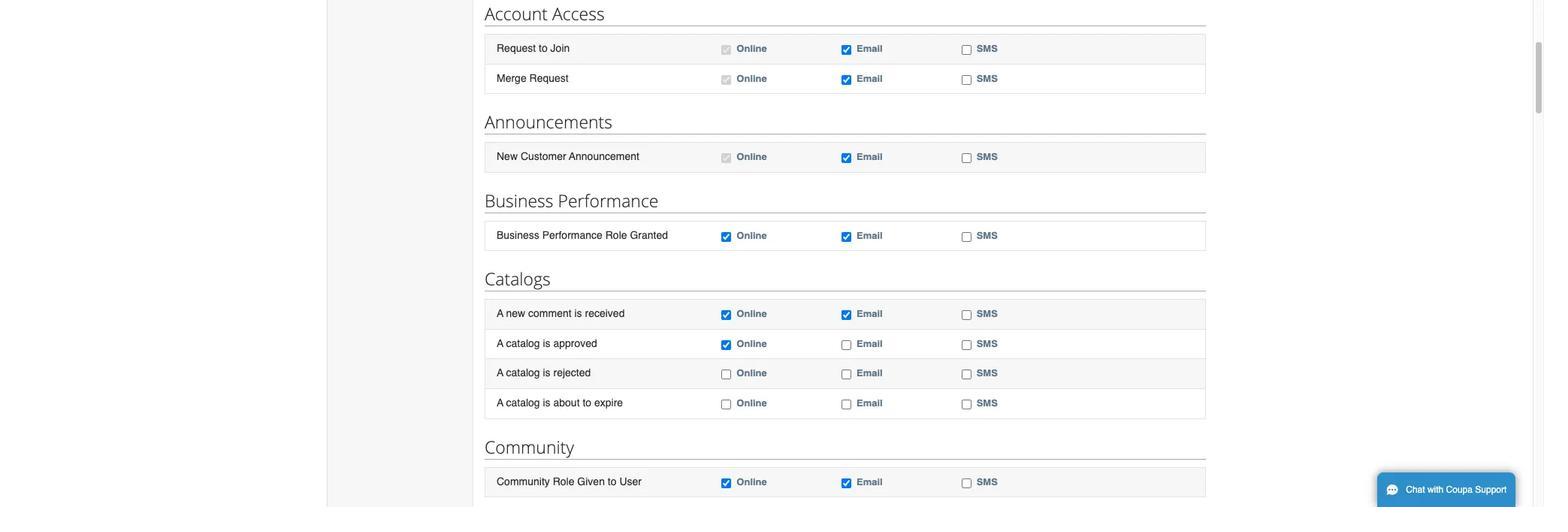 Task type: vqa. For each thing, say whether or not it's contained in the screenshot.
the your inside the 'TO GET INSIGHTS INTO YOUR POTENTIAL MARKET OPPORTUNITY WITH COUPA BUYERS'
no



Task type: describe. For each thing, give the bounding box(es) containing it.
online for a catalog is approved
[[737, 338, 767, 349]]

email for granted
[[857, 230, 883, 241]]

chat
[[1406, 485, 1425, 495]]

business performance
[[485, 188, 659, 212]]

chat with coupa support button
[[1378, 473, 1516, 507]]

new customer announcement
[[497, 150, 639, 162]]

comment
[[528, 308, 572, 320]]

online for a catalog is about to expire
[[737, 398, 767, 409]]

2 horizontal spatial to
[[608, 475, 617, 487]]

is for approved
[[543, 337, 551, 349]]

1 vertical spatial request
[[529, 72, 569, 84]]

sms for granted
[[977, 230, 998, 241]]

community for community
[[485, 435, 574, 459]]

catalog for a catalog is about to expire
[[506, 397, 540, 409]]

announcements
[[485, 110, 612, 134]]

business for business performance role granted
[[497, 229, 539, 241]]

catalogs
[[485, 267, 551, 291]]

performance for business performance role granted
[[542, 229, 603, 241]]

a for a catalog is approved
[[497, 337, 503, 349]]

online for business performance role granted
[[737, 230, 767, 241]]

0 horizontal spatial role
[[553, 475, 575, 487]]

online for a new comment is received
[[737, 308, 767, 320]]

approved
[[553, 337, 597, 349]]

access
[[552, 2, 605, 26]]

a for a catalog is rejected
[[497, 367, 503, 379]]

online for merge request
[[737, 73, 767, 84]]

3 email from the top
[[857, 151, 883, 162]]

community role given to user
[[497, 475, 642, 487]]

is left received
[[575, 308, 582, 320]]

business for business performance
[[485, 188, 554, 212]]

a catalog is about to expire
[[497, 397, 623, 409]]

business performance role granted
[[497, 229, 668, 241]]

user
[[620, 475, 642, 487]]

2 email from the top
[[857, 73, 883, 84]]

is for about
[[543, 397, 551, 409]]

merge request
[[497, 72, 569, 84]]

account access
[[485, 2, 605, 26]]

coupa
[[1446, 485, 1473, 495]]

performance for business performance
[[558, 188, 659, 212]]

1 horizontal spatial to
[[583, 397, 592, 409]]



Task type: locate. For each thing, give the bounding box(es) containing it.
6 sms from the top
[[977, 338, 998, 349]]

0 vertical spatial catalog
[[506, 337, 540, 349]]

0 vertical spatial request
[[497, 42, 536, 54]]

role left granted
[[606, 229, 627, 241]]

catalog down a catalog is approved
[[506, 367, 540, 379]]

online
[[737, 43, 767, 54], [737, 73, 767, 84], [737, 151, 767, 162], [737, 230, 767, 241], [737, 308, 767, 320], [737, 338, 767, 349], [737, 368, 767, 379], [737, 398, 767, 409], [737, 476, 767, 487]]

community
[[485, 435, 574, 459], [497, 475, 550, 487]]

1 a from the top
[[497, 308, 503, 320]]

online for request to join
[[737, 43, 767, 54]]

email for to
[[857, 476, 883, 487]]

community for community role given to user
[[497, 475, 550, 487]]

3 a from the top
[[497, 367, 503, 379]]

3 sms from the top
[[977, 151, 998, 162]]

2 catalog from the top
[[506, 367, 540, 379]]

a for a catalog is about to expire
[[497, 397, 503, 409]]

sms
[[977, 43, 998, 54], [977, 73, 998, 84], [977, 151, 998, 162], [977, 230, 998, 241], [977, 308, 998, 320], [977, 338, 998, 349], [977, 368, 998, 379], [977, 398, 998, 409], [977, 476, 998, 487]]

catalog
[[506, 337, 540, 349], [506, 367, 540, 379], [506, 397, 540, 409]]

business down new
[[485, 188, 554, 212]]

1 vertical spatial performance
[[542, 229, 603, 241]]

expire
[[594, 397, 623, 409]]

0 horizontal spatial to
[[539, 42, 548, 54]]

is left approved
[[543, 337, 551, 349]]

0 vertical spatial business
[[485, 188, 554, 212]]

1 horizontal spatial role
[[606, 229, 627, 241]]

3 online from the top
[[737, 151, 767, 162]]

support
[[1475, 485, 1507, 495]]

sms for is
[[977, 308, 998, 320]]

a catalog is approved
[[497, 337, 597, 349]]

0 vertical spatial to
[[539, 42, 548, 54]]

role left given
[[553, 475, 575, 487]]

1 vertical spatial role
[[553, 475, 575, 487]]

merge
[[497, 72, 527, 84]]

account
[[485, 2, 548, 26]]

1 sms from the top
[[977, 43, 998, 54]]

a down 'a catalog is rejected'
[[497, 397, 503, 409]]

sms for approved
[[977, 338, 998, 349]]

is left rejected
[[543, 367, 551, 379]]

request down join
[[529, 72, 569, 84]]

4 sms from the top
[[977, 230, 998, 241]]

to right about
[[583, 397, 592, 409]]

a up 'a catalog is rejected'
[[497, 337, 503, 349]]

1 vertical spatial community
[[497, 475, 550, 487]]

2 vertical spatial to
[[608, 475, 617, 487]]

sms for rejected
[[977, 368, 998, 379]]

a new comment is received
[[497, 308, 625, 320]]

given
[[577, 475, 605, 487]]

business up catalogs
[[497, 229, 539, 241]]

a left new
[[497, 308, 503, 320]]

None checkbox
[[962, 45, 971, 55], [722, 232, 731, 242], [842, 232, 851, 242], [722, 311, 731, 320], [722, 340, 731, 350], [722, 370, 731, 380], [842, 370, 851, 380], [842, 400, 851, 410], [962, 400, 971, 410], [962, 45, 971, 55], [722, 232, 731, 242], [842, 232, 851, 242], [722, 311, 731, 320], [722, 340, 731, 350], [722, 370, 731, 380], [842, 370, 851, 380], [842, 400, 851, 410], [962, 400, 971, 410]]

5 sms from the top
[[977, 308, 998, 320]]

3 catalog from the top
[[506, 397, 540, 409]]

chat with coupa support
[[1406, 485, 1507, 495]]

community up community role given to user on the bottom left of the page
[[485, 435, 574, 459]]

online for new customer announcement
[[737, 151, 767, 162]]

4 online from the top
[[737, 230, 767, 241]]

performance up business performance role granted
[[558, 188, 659, 212]]

2 vertical spatial catalog
[[506, 397, 540, 409]]

a down a catalog is approved
[[497, 367, 503, 379]]

1 catalog from the top
[[506, 337, 540, 349]]

is
[[575, 308, 582, 320], [543, 337, 551, 349], [543, 367, 551, 379], [543, 397, 551, 409]]

role
[[606, 229, 627, 241], [553, 475, 575, 487]]

a
[[497, 308, 503, 320], [497, 337, 503, 349], [497, 367, 503, 379], [497, 397, 503, 409]]

catalog for a catalog is approved
[[506, 337, 540, 349]]

to
[[539, 42, 548, 54], [583, 397, 592, 409], [608, 475, 617, 487]]

8 online from the top
[[737, 398, 767, 409]]

2 a from the top
[[497, 337, 503, 349]]

catalog down 'a catalog is rejected'
[[506, 397, 540, 409]]

4 a from the top
[[497, 397, 503, 409]]

to left "user"
[[608, 475, 617, 487]]

new
[[497, 150, 518, 162]]

9 sms from the top
[[977, 476, 998, 487]]

community left given
[[497, 475, 550, 487]]

is for rejected
[[543, 367, 551, 379]]

1 online from the top
[[737, 43, 767, 54]]

9 online from the top
[[737, 476, 767, 487]]

0 vertical spatial performance
[[558, 188, 659, 212]]

5 online from the top
[[737, 308, 767, 320]]

request to join
[[497, 42, 570, 54]]

about
[[553, 397, 580, 409]]

1 vertical spatial business
[[497, 229, 539, 241]]

sms for about
[[977, 398, 998, 409]]

online for a catalog is rejected
[[737, 368, 767, 379]]

1 email from the top
[[857, 43, 883, 54]]

email for about
[[857, 398, 883, 409]]

request
[[497, 42, 536, 54], [529, 72, 569, 84]]

email for is
[[857, 308, 883, 320]]

a catalog is rejected
[[497, 367, 591, 379]]

email for rejected
[[857, 368, 883, 379]]

7 online from the top
[[737, 368, 767, 379]]

online for community role given to user
[[737, 476, 767, 487]]

2 sms from the top
[[977, 73, 998, 84]]

sms for to
[[977, 476, 998, 487]]

request up merge
[[497, 42, 536, 54]]

8 sms from the top
[[977, 398, 998, 409]]

performance down business performance
[[542, 229, 603, 241]]

5 email from the top
[[857, 308, 883, 320]]

9 email from the top
[[857, 476, 883, 487]]

to left join
[[539, 42, 548, 54]]

a for a new comment is received
[[497, 308, 503, 320]]

rejected
[[553, 367, 591, 379]]

0 vertical spatial role
[[606, 229, 627, 241]]

customer
[[521, 150, 566, 162]]

email for approved
[[857, 338, 883, 349]]

business
[[485, 188, 554, 212], [497, 229, 539, 241]]

granted
[[630, 229, 668, 241]]

4 email from the top
[[857, 230, 883, 241]]

7 email from the top
[[857, 368, 883, 379]]

new
[[506, 308, 525, 320]]

0 vertical spatial community
[[485, 435, 574, 459]]

6 online from the top
[[737, 338, 767, 349]]

catalog down new
[[506, 337, 540, 349]]

email
[[857, 43, 883, 54], [857, 73, 883, 84], [857, 151, 883, 162], [857, 230, 883, 241], [857, 308, 883, 320], [857, 338, 883, 349], [857, 368, 883, 379], [857, 398, 883, 409], [857, 476, 883, 487]]

8 email from the top
[[857, 398, 883, 409]]

1 vertical spatial to
[[583, 397, 592, 409]]

announcement
[[569, 150, 639, 162]]

catalog for a catalog is rejected
[[506, 367, 540, 379]]

2 online from the top
[[737, 73, 767, 84]]

with
[[1428, 485, 1444, 495]]

None checkbox
[[722, 45, 731, 55], [842, 45, 851, 55], [722, 75, 731, 85], [842, 75, 851, 85], [962, 75, 971, 85], [722, 153, 731, 163], [842, 153, 851, 163], [962, 153, 971, 163], [962, 232, 971, 242], [842, 311, 851, 320], [962, 311, 971, 320], [842, 340, 851, 350], [962, 340, 971, 350], [962, 370, 971, 380], [722, 400, 731, 410], [722, 478, 731, 488], [842, 478, 851, 488], [962, 478, 971, 488], [722, 45, 731, 55], [842, 45, 851, 55], [722, 75, 731, 85], [842, 75, 851, 85], [962, 75, 971, 85], [722, 153, 731, 163], [842, 153, 851, 163], [962, 153, 971, 163], [962, 232, 971, 242], [842, 311, 851, 320], [962, 311, 971, 320], [842, 340, 851, 350], [962, 340, 971, 350], [962, 370, 971, 380], [722, 400, 731, 410], [722, 478, 731, 488], [842, 478, 851, 488], [962, 478, 971, 488]]

performance
[[558, 188, 659, 212], [542, 229, 603, 241]]

7 sms from the top
[[977, 368, 998, 379]]

6 email from the top
[[857, 338, 883, 349]]

join
[[551, 42, 570, 54]]

1 vertical spatial catalog
[[506, 367, 540, 379]]

is left about
[[543, 397, 551, 409]]

received
[[585, 308, 625, 320]]



